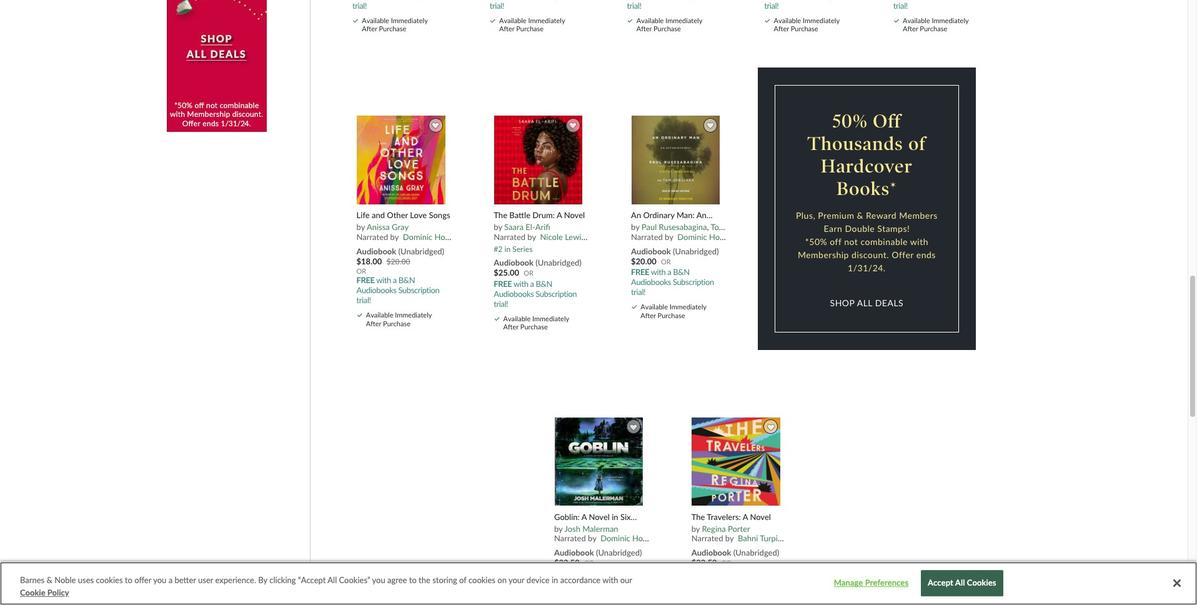 Task type: describe. For each thing, give the bounding box(es) containing it.
goblin: a novel in six… link
[[554, 512, 651, 522]]

dominic inside an ordinary man: an… by paul rusesabagina , tom zoellner narrated by dominic hoffman
[[678, 232, 707, 242]]

el-
[[526, 222, 535, 232]]

earn
[[824, 223, 843, 234]]

all for accept
[[956, 578, 965, 588]]

nicole lewis link
[[540, 232, 588, 242]]

a for $18.00
[[393, 275, 397, 285]]

thousands
[[808, 132, 904, 155]]

(unabridged) for $25.00
[[536, 258, 582, 268]]

shop all deals
[[830, 297, 904, 308]]

accept all cookies
[[928, 578, 997, 588]]

plus,
[[796, 210, 816, 220]]

with down "$25.00"
[[514, 279, 529, 289]]

$20.00 link
[[631, 256, 657, 267]]

with inside barnes & noble uses cookies to offer you a better user experience. by clicking "accept all cookies" you agree to the storing of cookies on your device in accordance with our cookie policy
[[603, 575, 618, 585]]

clicking
[[270, 575, 296, 585]]

bahni
[[738, 533, 758, 543]]

audiobooks for $20.00
[[631, 277, 671, 287]]

hoffman inside an ordinary man: an… by paul rusesabagina , tom zoellner narrated by dominic hoffman
[[710, 232, 741, 242]]

1 cookies from the left
[[96, 575, 123, 585]]

in inside the battle drum: a novel by saara el-arifi narrated by nicole lewis , dominic hoffman #2 in series
[[505, 244, 511, 253]]

audiobooks for $25.00
[[494, 289, 534, 299]]

better
[[175, 575, 196, 585]]

dominic hoffman link down an
[[589, 232, 652, 242]]

(unabridged) for $20.00
[[673, 246, 719, 256]]

nicole
[[540, 232, 563, 242]]

all inside barnes & noble uses cookies to offer you a better user experience. by clicking "accept all cookies" you agree to the storing of cookies on your device in accordance with our cookie policy
[[328, 575, 337, 585]]

not
[[845, 236, 858, 247]]

life and other love songs
[[357, 210, 450, 220]]

double
[[845, 223, 875, 234]]

narrated by dominic hoffman
[[357, 232, 466, 242]]

goblin: a novel in six novellas image
[[554, 417, 644, 506]]

policy
[[47, 587, 69, 597]]

by down an
[[631, 222, 640, 232]]

free with a for $18.00
[[357, 275, 397, 285]]

by left the josh at the bottom of the page
[[554, 524, 563, 534]]

experience.
[[215, 575, 256, 585]]

narrated inside goblin: a novel in six… by josh malerman narrated by dominic hoffman
[[554, 533, 586, 543]]

audiobooks inside b&n audiobooks subscription
[[554, 579, 594, 589]]

$18.00
[[357, 256, 382, 266]]

cookie
[[20, 587, 45, 597]]

the travelers: a novel image
[[692, 417, 781, 506]]

saara el-arifi link
[[504, 222, 551, 232]]

the
[[419, 575, 431, 585]]

narrated inside the travelers: a novel by regina porter narrated by bahni turpin , audiobook (unabridged) $22.50 or
[[692, 533, 724, 543]]

your
[[509, 575, 525, 585]]

series
[[513, 244, 533, 253]]

dominic down love
[[403, 232, 433, 242]]

turpin
[[760, 533, 783, 543]]

narrated down and
[[357, 232, 388, 242]]

accept all cookies button
[[921, 570, 1004, 597]]

subscription for $20.00
[[673, 277, 714, 287]]

ends
[[917, 249, 936, 260]]

with down audiobook (unabridged) $20.00 or
[[651, 267, 666, 277]]

an ordinary man: an… by paul rusesabagina , tom zoellner narrated by dominic hoffman
[[631, 210, 757, 242]]

premium
[[818, 210, 855, 220]]

audiobook (unabridged) $18.00 $20.00 or
[[357, 246, 444, 275]]

dominic hoffman link down songs
[[403, 232, 466, 242]]

life
[[357, 210, 370, 220]]

, inside the travelers: a novel by regina porter narrated by bahni turpin , audiobook (unabridged) $22.50 or
[[783, 533, 785, 543]]

reward
[[866, 210, 897, 220]]

, up series
[[519, 232, 523, 242]]

by down life
[[357, 222, 365, 232]]

1 to from the left
[[125, 575, 132, 585]]

anissa
[[367, 222, 390, 232]]

combinable
[[861, 236, 908, 247]]

by up audiobook (unabridged) $20.00 or
[[665, 232, 674, 242]]

$20.00 inside audiobook (unabridged) $18.00 $20.00 or
[[387, 257, 410, 266]]

zoellner
[[728, 222, 757, 232]]

on
[[498, 575, 507, 585]]

the battle drum: a novel image
[[494, 115, 583, 205]]

dominic inside the battle drum: a novel by saara el-arifi narrated by nicole lewis , dominic hoffman #2 in series
[[589, 232, 619, 242]]

preferences
[[866, 578, 909, 588]]

josh
[[565, 524, 581, 534]]

tom
[[711, 222, 726, 232]]

*50%
[[806, 236, 828, 247]]

$25.00
[[494, 268, 519, 278]]

or inside audiobook (unabridged) $18.00 $20.00 or
[[357, 267, 366, 275]]

the for by
[[494, 210, 508, 220]]

the travelers: a novel link
[[692, 512, 789, 522]]

novel inside the travelers: a novel by regina porter narrated by bahni turpin , audiobook (unabridged) $22.50 or
[[750, 512, 771, 522]]

storing
[[433, 575, 457, 585]]

travelers:
[[707, 512, 741, 522]]

man:
[[677, 210, 695, 220]]

or for $22.50
[[584, 559, 594, 567]]

an ordinary man: an… link
[[631, 210, 728, 221]]

& inside plus, premium & reward members earn double stamps! *50% off not combinable with membership discount. offer ends 1/31/24.
[[857, 210, 864, 220]]

by left bahni
[[726, 533, 734, 543]]

regina
[[702, 524, 726, 534]]

audiobook for $20.00
[[631, 246, 671, 256]]

audiobook for $22.50
[[554, 548, 594, 558]]

noble
[[54, 575, 76, 585]]

with down $18.00 link
[[376, 275, 391, 285]]

by anissa gray
[[357, 222, 409, 232]]

b&n audiobooks subscription trial! for $25.00
[[494, 279, 577, 309]]

free for $25.00
[[494, 279, 512, 289]]

$22.50 link for the travelers: a novel by regina porter narrated by bahni turpin , audiobook (unabridged) $22.50 or
[[692, 557, 717, 569]]

drum:
[[533, 210, 555, 220]]

audiobook (unabridged) $25.00 or
[[494, 258, 582, 278]]

subscription inside b&n audiobooks subscription
[[596, 579, 637, 589]]

life and other love songs image
[[356, 115, 446, 205]]

dominic hoffman link down an…
[[678, 232, 741, 242]]

shop
[[830, 297, 855, 308]]

audiobook inside the travelers: a novel by regina porter narrated by bahni turpin , audiobook (unabridged) $22.50 or
[[692, 548, 732, 558]]

an
[[631, 210, 641, 220]]

cookies
[[967, 578, 997, 588]]

off
[[830, 236, 842, 247]]

members
[[900, 210, 938, 220]]

malerman
[[583, 524, 619, 534]]

with down audiobook (unabridged) $22.50 or
[[574, 569, 589, 579]]

six…
[[621, 512, 637, 522]]

accept
[[928, 578, 954, 588]]

subscription for $25.00
[[536, 289, 577, 299]]

b&n inside b&n audiobooks subscription
[[596, 569, 613, 579]]

shop all deals link
[[830, 297, 904, 308]]

"accept
[[298, 575, 326, 585]]

audiobooks for $18.00
[[357, 285, 397, 295]]

cookie policy link
[[20, 587, 69, 599]]

barnes
[[20, 575, 45, 585]]

novel inside the battle drum: a novel by saara el-arifi narrated by nicole lewis , dominic hoffman #2 in series
[[564, 210, 585, 220]]

free for $20.00
[[631, 267, 649, 277]]

with inside plus, premium & reward members earn double stamps! *50% off not combinable with membership discount. offer ends 1/31/24.
[[911, 236, 929, 247]]

of inside "50% off thousands of hardcover books*"
[[909, 132, 926, 155]]

membership
[[798, 249, 849, 260]]

offer
[[135, 575, 151, 585]]

free with a down audiobook (unabridged) $22.50 or
[[554, 569, 595, 579]]

50%
[[833, 110, 868, 132]]

dominic inside goblin: a novel in six… by josh malerman narrated by dominic hoffman
[[601, 533, 631, 543]]

lewis
[[565, 232, 585, 242]]

$25.00 link
[[494, 267, 519, 279]]

paul rusesabagina link
[[642, 222, 707, 232]]

barnes & noble uses cookies to offer you a better user experience. by clicking "accept all cookies" you agree to the storing of cookies on your device in accordance with our cookie policy
[[20, 575, 632, 597]]

books*
[[837, 177, 897, 200]]

a inside goblin: a novel in six… by josh malerman narrated by dominic hoffman
[[582, 512, 587, 522]]

ordinary
[[643, 210, 675, 220]]

tom zoellner link
[[711, 222, 757, 232]]

regina porter link
[[702, 524, 751, 534]]

in inside goblin: a novel in six… by josh malerman narrated by dominic hoffman
[[612, 512, 619, 522]]

a for $25.00
[[530, 279, 534, 289]]

bahni turpin link
[[738, 533, 784, 543]]



Task type: locate. For each thing, give the bounding box(es) containing it.
subscription down audiobook (unabridged) $25.00 or
[[536, 289, 577, 299]]

of inside barnes & noble uses cookies to offer you a better user experience. by clicking "accept all cookies" you agree to the storing of cookies on your device in accordance with our cookie policy
[[459, 575, 467, 585]]

2 cookies from the left
[[469, 575, 496, 585]]

the battle drum: a novel by saara el-arifi narrated by nicole lewis , dominic hoffman #2 in series
[[494, 210, 652, 253]]

& up cookie policy link on the left
[[47, 575, 52, 585]]

audiobook
[[357, 246, 396, 256], [631, 246, 671, 256], [494, 258, 534, 268], [554, 548, 594, 558], [692, 548, 732, 558]]

2 horizontal spatial in
[[612, 512, 619, 522]]

narrated down an
[[631, 232, 663, 242]]

a inside the travelers: a novel by regina porter narrated by bahni turpin , audiobook (unabridged) $22.50 or
[[743, 512, 748, 522]]

audiobooks down $20.00 link on the right of the page
[[631, 277, 671, 287]]

2 you from the left
[[372, 575, 386, 585]]

audiobook down the #2 in series link
[[494, 258, 534, 268]]

audiobook inside audiobook (unabridged) $22.50 or
[[554, 548, 594, 558]]

the up regina
[[692, 512, 705, 522]]

b&n audiobooks subscription
[[554, 569, 637, 589]]

dominic
[[403, 232, 433, 242], [589, 232, 619, 242], [678, 232, 707, 242], [601, 533, 631, 543]]

a
[[668, 267, 672, 277], [393, 275, 397, 285], [530, 279, 534, 289], [591, 569, 595, 579], [169, 575, 173, 585]]

0 vertical spatial the
[[494, 210, 508, 220]]

novel inside goblin: a novel in six… by josh malerman narrated by dominic hoffman
[[589, 512, 610, 522]]

narrated down goblin:
[[554, 533, 586, 543]]

b&n down audiobook (unabridged) $22.50 or
[[596, 569, 613, 579]]

hoffman down the six… on the bottom of the page
[[633, 533, 664, 543]]

1 vertical spatial the
[[692, 512, 705, 522]]

a for $20.00
[[668, 267, 672, 277]]

manage
[[834, 578, 863, 588]]

(unabridged) down bahni turpin link
[[734, 548, 780, 558]]

hardcover
[[821, 155, 913, 177]]

1 horizontal spatial the
[[692, 512, 705, 522]]

1 vertical spatial &
[[47, 575, 52, 585]]

to left "offer"
[[125, 575, 132, 585]]

#2
[[494, 244, 503, 253]]

$22.50
[[554, 558, 580, 568], [692, 558, 717, 568]]

narrated
[[357, 232, 388, 242], [494, 232, 526, 242], [631, 232, 663, 242], [554, 533, 586, 543], [692, 533, 724, 543]]

b&n
[[673, 267, 690, 277], [399, 275, 415, 285], [536, 279, 553, 289], [596, 569, 613, 579]]

, inside an ordinary man: an… by paul rusesabagina , tom zoellner narrated by dominic hoffman
[[707, 222, 709, 232]]

(unabridged) down narrated by dominic hoffman in the top of the page
[[399, 246, 444, 256]]

trial!
[[353, 1, 367, 11], [490, 1, 504, 11], [627, 1, 642, 11], [765, 1, 779, 11], [894, 1, 908, 11], [631, 287, 646, 297], [357, 295, 371, 305], [494, 299, 508, 309]]

audiobook inside audiobook (unabridged) $25.00 or
[[494, 258, 534, 268]]

accordance
[[560, 575, 601, 585]]

porter
[[728, 524, 751, 534]]

goblin:
[[554, 512, 580, 522]]

1 horizontal spatial a
[[582, 512, 587, 522]]

the travelers: a novel by regina porter narrated by bahni turpin , audiobook (unabridged) $22.50 or
[[692, 512, 787, 568]]

#2 in series link
[[494, 241, 533, 253]]

1/31/24.
[[848, 262, 886, 273]]

manage preferences button
[[833, 571, 911, 596]]

by
[[258, 575, 267, 585]]

$20.00 down paul
[[631, 256, 657, 266]]

(unabridged) inside audiobook (unabridged) $25.00 or
[[536, 258, 582, 268]]

$18.00 link
[[357, 256, 382, 267]]

goblin: a novel in six… by josh malerman narrated by dominic hoffman
[[554, 512, 664, 543]]

(unabridged) down goblin: a novel in six… by josh malerman narrated by dominic hoffman
[[596, 548, 642, 558]]

a down audiobook (unabridged) $20.00 or
[[668, 267, 672, 277]]

josh malerman link
[[565, 524, 619, 534]]

50% off thousands of hardcover books*
[[808, 110, 926, 200]]

0 horizontal spatial the
[[494, 210, 508, 220]]

audiobook down regina
[[692, 548, 732, 558]]

2 horizontal spatial novel
[[750, 512, 771, 522]]

a left better
[[169, 575, 173, 585]]

or for $20.00
[[661, 257, 671, 266]]

(unabridged) inside audiobook (unabridged) $18.00 $20.00 or
[[399, 246, 444, 256]]

$22.50 down regina
[[692, 558, 717, 568]]

$22.50 inside audiobook (unabridged) $22.50 or
[[554, 558, 580, 568]]

audiobook for $25.00
[[494, 258, 534, 268]]

saara
[[504, 222, 524, 232]]

audiobook inside audiobook (unabridged) $18.00 $20.00 or
[[357, 246, 396, 256]]

to
[[125, 575, 132, 585], [409, 575, 417, 585]]

1 horizontal spatial of
[[909, 132, 926, 155]]

or inside audiobook (unabridged) $22.50 or
[[584, 559, 594, 567]]

audiobooks down audiobook (unabridged) $22.50 or
[[554, 579, 594, 589]]

free down audiobook (unabridged) $20.00 or
[[631, 267, 649, 277]]

audiobook down anissa
[[357, 246, 396, 256]]

the battle drum: a novel link
[[494, 210, 591, 221]]

the up saara
[[494, 210, 508, 220]]

to left "the"
[[409, 575, 417, 585]]

with up the ends
[[911, 236, 929, 247]]

2 horizontal spatial a
[[743, 512, 748, 522]]

dominic hoffman link down the six… on the bottom of the page
[[601, 533, 664, 543]]

novel
[[564, 210, 585, 220], [589, 512, 610, 522], [750, 512, 771, 522]]

songs
[[429, 210, 450, 220]]

1 vertical spatial of
[[459, 575, 467, 585]]

0 horizontal spatial $22.50 link
[[554, 557, 580, 569]]

0 horizontal spatial a
[[557, 210, 562, 220]]

the for regina
[[692, 512, 705, 522]]

1 horizontal spatial $20.00
[[631, 256, 657, 266]]

hoffman inside the battle drum: a novel by saara el-arifi narrated by nicole lewis , dominic hoffman #2 in series
[[621, 232, 652, 242]]

a
[[557, 210, 562, 220], [582, 512, 587, 522], [743, 512, 748, 522]]

2 horizontal spatial b&n audiobooks subscription trial!
[[631, 267, 714, 297]]

plus, premium & reward members earn double stamps! *50% off not combinable with membership discount. offer ends 1/31/24.
[[796, 210, 938, 273]]

offer
[[892, 249, 914, 260]]

(unabridged) for $18.00
[[399, 246, 444, 256]]

you
[[153, 575, 166, 585], [372, 575, 386, 585]]

narrated up "#2"
[[494, 232, 526, 242]]

$22.50 link down regina
[[692, 557, 717, 569]]

cookies"
[[339, 575, 370, 585]]

b&n down audiobook (unabridged) $25.00 or
[[536, 279, 553, 289]]

privacy alert dialog
[[0, 562, 1198, 605]]

, right bahni
[[783, 533, 785, 543]]

$22.50 up accordance
[[554, 558, 580, 568]]

, inside the battle drum: a novel by saara el-arifi narrated by nicole lewis , dominic hoffman #2 in series
[[585, 232, 587, 242]]

2 $22.50 link from the left
[[692, 557, 717, 569]]

audiobook inside audiobook (unabridged) $20.00 or
[[631, 246, 671, 256]]

$22.50 link for goblin: a novel in six… by josh malerman narrated by dominic hoffman
[[554, 557, 580, 569]]

in left the six… on the bottom of the page
[[612, 512, 619, 522]]

or inside audiobook (unabridged) $20.00 or
[[661, 257, 671, 266]]

free down $18.00 link
[[357, 275, 375, 285]]

b&n for $20.00
[[673, 267, 690, 277]]

$20.00
[[631, 256, 657, 266], [387, 257, 410, 266]]

hoffman inside goblin: a novel in six… by josh malerman narrated by dominic hoffman
[[633, 533, 664, 543]]

by up audiobook (unabridged) $22.50 or
[[588, 533, 597, 543]]

dominic right lewis
[[589, 232, 619, 242]]

free for $18.00
[[357, 275, 375, 285]]

0 vertical spatial of
[[909, 132, 926, 155]]

uses
[[78, 575, 94, 585]]

0 horizontal spatial $22.50
[[554, 558, 580, 568]]

(unabridged) for $22.50
[[596, 548, 642, 558]]

0 vertical spatial in
[[505, 244, 511, 253]]

stamps!
[[878, 223, 910, 234]]

free with a down "$25.00"
[[494, 279, 534, 289]]

b&n for $18.00
[[399, 275, 415, 285]]

an…
[[697, 210, 713, 220]]

free right device
[[554, 569, 573, 579]]

by left regina
[[692, 524, 700, 534]]

$22.50 link
[[554, 557, 580, 569], [692, 557, 717, 569]]

user
[[198, 575, 213, 585]]

1 horizontal spatial $22.50 link
[[692, 557, 717, 569]]

0 vertical spatial &
[[857, 210, 864, 220]]

0 horizontal spatial cookies
[[96, 575, 123, 585]]

(unabridged) inside audiobook (unabridged) $22.50 or
[[596, 548, 642, 558]]

or up b&n audiobooks subscription
[[584, 559, 594, 567]]

b&n audiobooks subscription trial! down $18.00 link
[[357, 275, 440, 305]]

$20.00 inside audiobook (unabridged) $20.00 or
[[631, 256, 657, 266]]

b&n audiobooks subscription trial!
[[631, 267, 714, 297], [357, 275, 440, 305], [494, 279, 577, 309]]

or inside the travelers: a novel by regina porter narrated by bahni turpin , audiobook (unabridged) $22.50 or
[[722, 559, 732, 567]]

discount.
[[852, 249, 890, 260]]

(unabridged) inside the travelers: a novel by regina porter narrated by bahni turpin , audiobook (unabridged) $22.50 or
[[734, 548, 780, 558]]

1 vertical spatial in
[[612, 512, 619, 522]]

of right off
[[909, 132, 926, 155]]

a right drum:
[[557, 210, 562, 220]]

free with a down audiobook (unabridged) $20.00 or
[[631, 267, 672, 277]]

1 horizontal spatial in
[[552, 575, 558, 585]]

or inside audiobook (unabridged) $25.00 or
[[524, 269, 534, 277]]

, right nicole at the left top of page
[[585, 232, 587, 242]]

by up series
[[528, 232, 536, 242]]

hoffman down songs
[[435, 232, 466, 242]]

0 horizontal spatial in
[[505, 244, 511, 253]]

a inside barnes & noble uses cookies to offer you a better user experience. by clicking "accept all cookies" you agree to the storing of cookies on your device in accordance with our cookie policy
[[169, 575, 173, 585]]

0 horizontal spatial $20.00
[[387, 257, 410, 266]]

deals
[[876, 297, 904, 308]]

or right $25.00 link
[[524, 269, 534, 277]]

agree
[[388, 575, 407, 585]]

0 horizontal spatial b&n audiobooks subscription trial!
[[357, 275, 440, 305]]

(unabridged) down nicole lewis 'link'
[[536, 258, 582, 268]]

all right shop
[[857, 297, 873, 308]]

audiobook down the josh at the bottom of the page
[[554, 548, 594, 558]]

by right anissa
[[390, 232, 399, 242]]

1 $22.50 link from the left
[[554, 557, 580, 569]]

a up josh malerman link in the bottom of the page
[[582, 512, 587, 522]]

(unabridged) inside audiobook (unabridged) $20.00 or
[[673, 246, 719, 256]]

anissa gray link
[[367, 222, 409, 232]]

all inside button
[[956, 578, 965, 588]]

with
[[911, 236, 929, 247], [651, 267, 666, 277], [376, 275, 391, 285], [514, 279, 529, 289], [574, 569, 589, 579], [603, 575, 618, 585]]

1 horizontal spatial cookies
[[469, 575, 496, 585]]

& up the double
[[857, 210, 864, 220]]

free with a down $18.00 link
[[357, 275, 397, 285]]

narrated inside the battle drum: a novel by saara el-arifi narrated by nicole lewis , dominic hoffman #2 in series
[[494, 232, 526, 242]]

1 horizontal spatial to
[[409, 575, 417, 585]]

audiobooks down $18.00 link
[[357, 285, 397, 295]]

you right "offer"
[[153, 575, 166, 585]]

free with a for $20.00
[[631, 267, 672, 277]]

our
[[621, 575, 632, 585]]

0 horizontal spatial all
[[328, 575, 337, 585]]

gray
[[392, 222, 409, 232]]

audiobook for $18.00
[[357, 246, 396, 256]]

immediately
[[391, 16, 428, 24], [528, 16, 565, 24], [666, 16, 703, 24], [803, 16, 840, 24], [932, 16, 969, 24], [670, 303, 707, 311], [395, 311, 432, 319], [533, 314, 569, 323]]

available immediately after purchase
[[362, 16, 428, 33], [499, 16, 565, 33], [637, 16, 703, 33], [774, 16, 840, 33], [903, 16, 969, 33], [641, 303, 707, 319], [366, 311, 432, 327], [504, 314, 569, 331]]

a down audiobook (unabridged) $25.00 or
[[530, 279, 534, 289]]

a down audiobook (unabridged) $22.50 or
[[591, 569, 595, 579]]

audiobook down paul
[[631, 246, 671, 256]]

0 horizontal spatial you
[[153, 575, 166, 585]]

by
[[357, 222, 365, 232], [494, 222, 502, 232], [631, 222, 640, 232], [390, 232, 399, 242], [528, 232, 536, 242], [665, 232, 674, 242], [554, 524, 563, 534], [692, 524, 700, 534], [588, 533, 597, 543], [726, 533, 734, 543]]

0 horizontal spatial to
[[125, 575, 132, 585]]

all right accept
[[956, 578, 965, 588]]

b&n for $25.00
[[536, 279, 553, 289]]

subscription for $18.00
[[398, 285, 440, 295]]

and
[[372, 210, 385, 220]]

arifi
[[535, 222, 551, 232]]

love
[[410, 210, 427, 220]]

0 horizontal spatial &
[[47, 575, 52, 585]]

1 horizontal spatial you
[[372, 575, 386, 585]]

,
[[707, 222, 709, 232], [519, 232, 523, 242], [585, 232, 587, 242], [783, 533, 785, 543]]

2 horizontal spatial all
[[956, 578, 965, 588]]

narrated inside an ordinary man: an… by paul rusesabagina , tom zoellner narrated by dominic hoffman
[[631, 232, 663, 242]]

0 horizontal spatial novel
[[564, 210, 585, 220]]

1 horizontal spatial all
[[857, 297, 873, 308]]

1 horizontal spatial $22.50
[[692, 558, 717, 568]]

0 horizontal spatial of
[[459, 575, 467, 585]]

in inside barnes & noble uses cookies to offer you a better user experience. by clicking "accept all cookies" you agree to the storing of cookies on your device in accordance with our cookie policy
[[552, 575, 558, 585]]

a inside the battle drum: a novel by saara el-arifi narrated by nicole lewis , dominic hoffman #2 in series
[[557, 210, 562, 220]]

hoffman down an…
[[710, 232, 741, 242]]

a up porter
[[743, 512, 748, 522]]

1 horizontal spatial &
[[857, 210, 864, 220]]

2 $22.50 from the left
[[692, 558, 717, 568]]

& inside barnes & noble uses cookies to offer you a better user experience. by clicking "accept all cookies" you agree to the storing of cookies on your device in accordance with our cookie policy
[[47, 575, 52, 585]]

dominic down goblin: a novel in six… link
[[601, 533, 631, 543]]

, left tom
[[707, 222, 709, 232]]

b&n down audiobook (unabridged) $20.00 or
[[673, 267, 690, 277]]

other
[[387, 210, 408, 220]]

narrated down travelers:
[[692, 533, 724, 543]]

a down narrated by dominic hoffman in the top of the page
[[393, 275, 397, 285]]

advertisement element
[[167, 0, 267, 132]]

1 you from the left
[[153, 575, 166, 585]]

free with a for $25.00
[[494, 279, 534, 289]]

b&n down narrated by dominic hoffman in the top of the page
[[399, 275, 415, 285]]

all right '"accept'
[[328, 575, 337, 585]]

all for shop
[[857, 297, 873, 308]]

the inside the travelers: a novel by regina porter narrated by bahni turpin , audiobook (unabridged) $22.50 or
[[692, 512, 705, 522]]

audiobooks down $25.00 link
[[494, 289, 534, 299]]

1 horizontal spatial novel
[[589, 512, 610, 522]]

cookies left on
[[469, 575, 496, 585]]

check image
[[491, 19, 496, 22], [894, 19, 899, 22], [357, 313, 362, 317], [495, 317, 500, 320]]

$22.50 link up accordance
[[554, 557, 580, 569]]

1 horizontal spatial b&n audiobooks subscription trial!
[[494, 279, 577, 309]]

an ordinary man: an autobiography image
[[631, 115, 721, 205]]

of right "storing"
[[459, 575, 467, 585]]

dominic down 'man:'
[[678, 232, 707, 242]]

off
[[873, 110, 902, 132]]

audiobooks
[[631, 277, 671, 287], [357, 285, 397, 295], [494, 289, 534, 299], [554, 579, 594, 589]]

novel up "malerman"
[[589, 512, 610, 522]]

2 to from the left
[[409, 575, 417, 585]]

or down $18.00 on the top left of page
[[357, 267, 366, 275]]

$20.00 down narrated by dominic hoffman in the top of the page
[[387, 257, 410, 266]]

b&n audiobooks subscription trial! for $20.00
[[631, 267, 714, 297]]

in right device
[[552, 575, 558, 585]]

check image
[[353, 19, 358, 22], [628, 19, 633, 22], [765, 19, 770, 22], [632, 305, 637, 309]]

b&n audiobooks subscription trial! for $18.00
[[357, 275, 440, 305]]

free with a
[[631, 267, 672, 277], [357, 275, 397, 285], [494, 279, 534, 289], [554, 569, 595, 579]]

(unabridged) down an ordinary man: an… by paul rusesabagina , tom zoellner narrated by dominic hoffman
[[673, 246, 719, 256]]

free down "$25.00"
[[494, 279, 512, 289]]

or for $25.00
[[524, 269, 534, 277]]

(unabridged)
[[399, 246, 444, 256], [673, 246, 719, 256], [536, 258, 582, 268], [596, 548, 642, 558], [734, 548, 780, 558]]

cookies
[[96, 575, 123, 585], [469, 575, 496, 585]]

with left our
[[603, 575, 618, 585]]

or
[[661, 257, 671, 266], [357, 267, 366, 275], [524, 269, 534, 277], [584, 559, 594, 567], [722, 559, 732, 567]]

the inside the battle drum: a novel by saara el-arifi narrated by nicole lewis , dominic hoffman #2 in series
[[494, 210, 508, 220]]

or down regina porter link
[[722, 559, 732, 567]]

subscription down audiobook (unabridged) $22.50 or
[[596, 579, 637, 589]]

$22.50 inside the travelers: a novel by regina porter narrated by bahni turpin , audiobook (unabridged) $22.50 or
[[692, 558, 717, 568]]

device
[[527, 575, 550, 585]]

paul
[[642, 222, 657, 232]]

manage preferences
[[834, 578, 909, 588]]

by left saara
[[494, 222, 502, 232]]

2 vertical spatial in
[[552, 575, 558, 585]]

1 $22.50 from the left
[[554, 558, 580, 568]]

subscription down audiobook (unabridged) $20.00 or
[[673, 277, 714, 287]]

or right $20.00 link on the right of the page
[[661, 257, 671, 266]]

rusesabagina
[[659, 222, 707, 232]]



Task type: vqa. For each thing, say whether or not it's contained in the screenshot.
Josh Malerman link
yes



